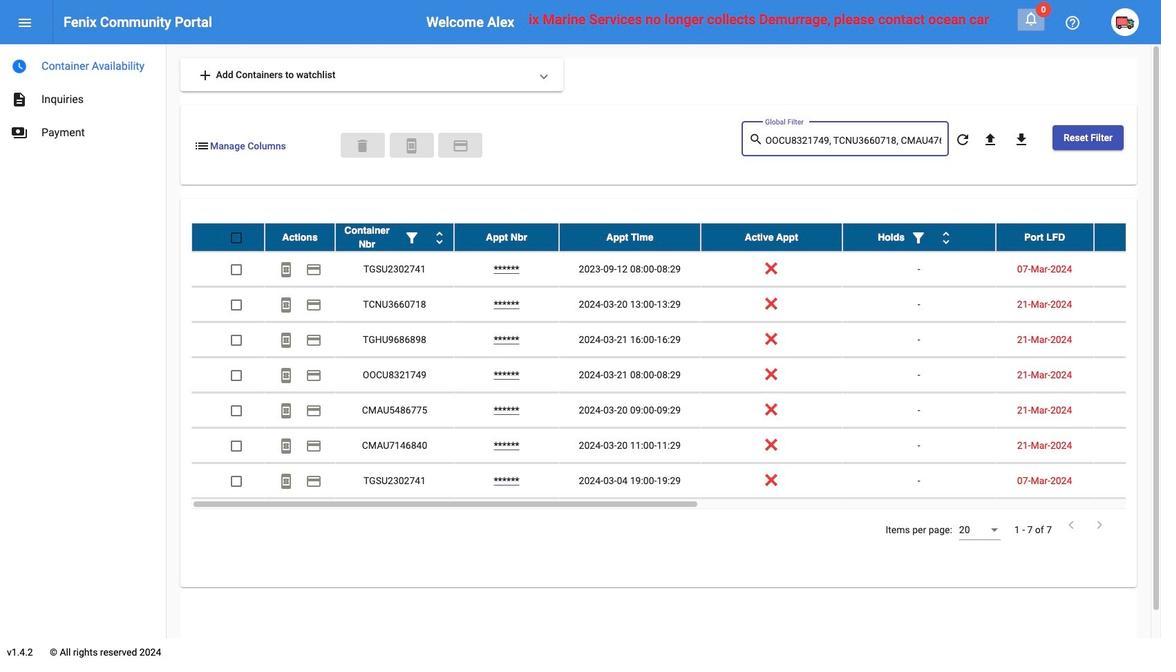 Task type: vqa. For each thing, say whether or not it's contained in the screenshot.
1st CELL
yes



Task type: locate. For each thing, give the bounding box(es) containing it.
5 column header from the left
[[701, 223, 843, 251]]

no color image inside column header
[[939, 230, 955, 246]]

no color image
[[1065, 15, 1082, 31], [11, 124, 28, 141], [749, 131, 766, 148], [983, 132, 999, 148], [404, 138, 420, 154], [453, 138, 469, 154], [404, 230, 420, 246], [432, 230, 448, 246], [911, 230, 927, 246], [306, 262, 322, 278], [278, 367, 295, 384], [306, 403, 322, 419], [306, 473, 322, 490], [1064, 517, 1080, 533]]

navigation
[[0, 44, 166, 149]]

3 cell from the top
[[1095, 322, 1162, 357]]

3 column header from the left
[[454, 223, 560, 251]]

5 row from the top
[[192, 358, 1162, 393]]

8 row from the top
[[192, 463, 1162, 499]]

no color image
[[1024, 10, 1040, 27], [17, 15, 33, 31], [11, 58, 28, 75], [197, 67, 214, 84], [11, 91, 28, 108], [955, 132, 972, 148], [1014, 132, 1030, 148], [194, 138, 210, 154], [939, 230, 955, 246], [278, 262, 295, 278], [278, 297, 295, 314], [306, 297, 322, 314], [278, 332, 295, 349], [306, 332, 322, 349], [306, 367, 322, 384], [278, 403, 295, 419], [278, 438, 295, 455], [306, 438, 322, 455], [278, 473, 295, 490], [1092, 517, 1109, 533]]

6 row from the top
[[192, 393, 1162, 428]]

Global Watchlist Filter field
[[766, 136, 942, 146]]

5 cell from the top
[[1095, 393, 1162, 427]]

column header
[[265, 223, 335, 251], [335, 223, 454, 251], [454, 223, 560, 251], [560, 223, 701, 251], [701, 223, 843, 251], [843, 223, 996, 251], [996, 223, 1095, 251], [1095, 223, 1162, 251]]

6 cell from the top
[[1095, 428, 1162, 463]]

cell
[[1095, 252, 1162, 286], [1095, 287, 1162, 322], [1095, 322, 1162, 357], [1095, 358, 1162, 392], [1095, 393, 1162, 427], [1095, 428, 1162, 463], [1095, 463, 1162, 498]]

4 cell from the top
[[1095, 358, 1162, 392]]

row
[[192, 223, 1162, 252], [192, 252, 1162, 287], [192, 287, 1162, 322], [192, 322, 1162, 358], [192, 358, 1162, 393], [192, 393, 1162, 428], [192, 428, 1162, 463], [192, 463, 1162, 499]]

grid
[[192, 223, 1162, 509]]



Task type: describe. For each thing, give the bounding box(es) containing it.
6 column header from the left
[[843, 223, 996, 251]]

7 column header from the left
[[996, 223, 1095, 251]]

4 row from the top
[[192, 322, 1162, 358]]

2 cell from the top
[[1095, 287, 1162, 322]]

2 column header from the left
[[335, 223, 454, 251]]

1 column header from the left
[[265, 223, 335, 251]]

8 column header from the left
[[1095, 223, 1162, 251]]

2 row from the top
[[192, 252, 1162, 287]]

7 row from the top
[[192, 428, 1162, 463]]

1 cell from the top
[[1095, 252, 1162, 286]]

4 column header from the left
[[560, 223, 701, 251]]

1 row from the top
[[192, 223, 1162, 252]]

delete image
[[355, 138, 371, 154]]

7 cell from the top
[[1095, 463, 1162, 498]]

3 row from the top
[[192, 287, 1162, 322]]



